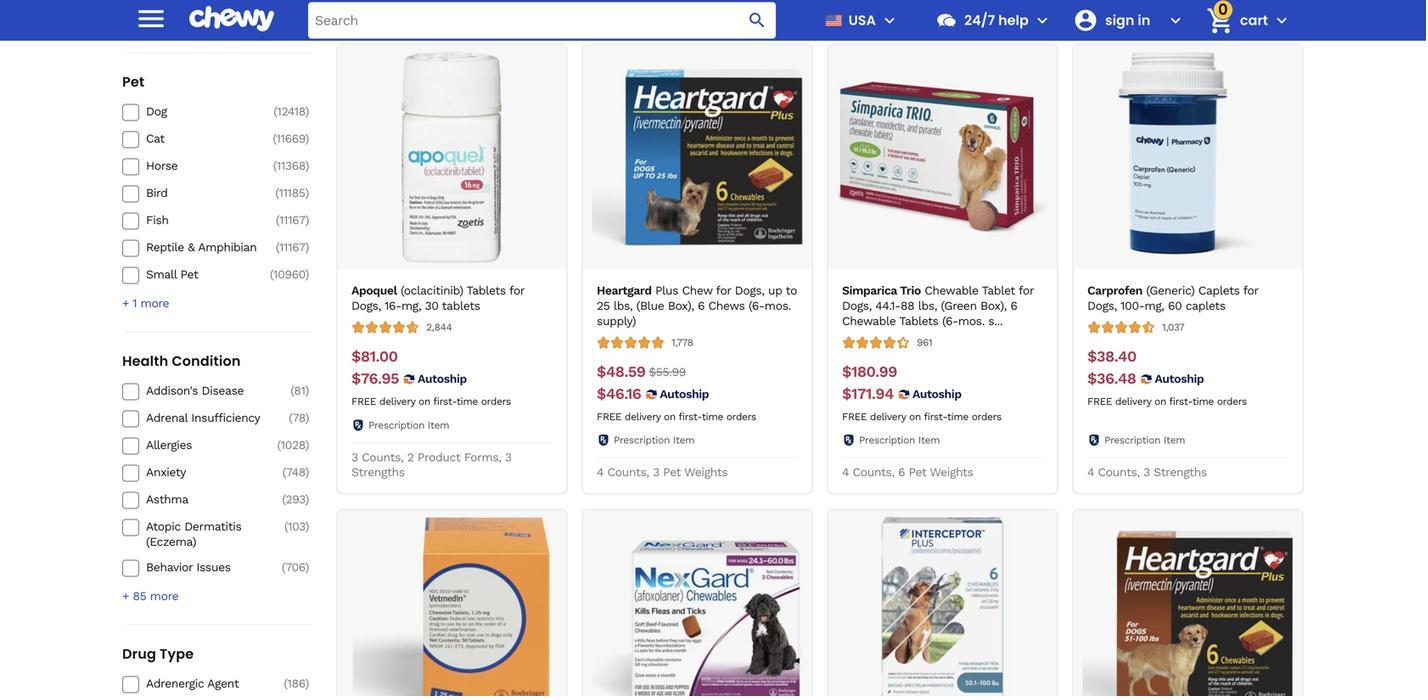 Task type: locate. For each thing, give the bounding box(es) containing it.
dogs, for $36.48
[[1087, 299, 1117, 313]]

2 lbs, from the left
[[918, 299, 937, 313]]

for
[[509, 284, 524, 298], [716, 284, 731, 298], [1019, 284, 1034, 298], [1243, 284, 1258, 298]]

chewable
[[925, 284, 978, 298], [842, 314, 896, 328]]

mg, left 30
[[401, 299, 421, 313]]

$46.16
[[597, 385, 641, 403]]

weights
[[684, 465, 728, 479], [930, 465, 973, 479]]

( 706 )
[[282, 560, 309, 574]]

1 horizontal spatial weights
[[930, 465, 973, 479]]

autoship
[[418, 372, 467, 386], [1155, 372, 1204, 386], [660, 387, 709, 401], [912, 387, 961, 401]]

( for horse
[[273, 159, 277, 173]]

adrenal insufficiency
[[146, 411, 260, 425]]

cart link
[[1199, 0, 1268, 41]]

every
[[243, 19, 267, 31]]

addison's disease
[[146, 384, 244, 398]]

5 ) from the top
[[305, 213, 309, 227]]

0 horizontal spatial box),
[[668, 299, 694, 313]]

( for anxiety
[[282, 465, 286, 479]]

mos. inside plus chew for dogs, up to 25 lbs, (blue box), 6 chews (6-mos. supply)
[[765, 299, 791, 313]]

44.1-
[[875, 299, 900, 313]]

1 strengths from the left
[[351, 465, 405, 479]]

$55.99 text field
[[649, 363, 686, 382]]

4 for $46.16
[[597, 465, 604, 479]]

item for $36.48
[[1164, 434, 1185, 446]]

2 for from the left
[[716, 284, 731, 298]]

dogs, inside (generic) caplets for dogs, 100-mg, 60 caplets
[[1087, 299, 1117, 313]]

11167 for reptile & amphibian
[[279, 240, 305, 254]]

3 counts, 2 product forms, 3 strengths
[[351, 450, 512, 479]]

heartgard
[[597, 284, 652, 298]]

1 box), from the left
[[668, 299, 694, 313]]

1 horizontal spatial mg,
[[1145, 299, 1164, 313]]

mos. inside 'chewable tablet for dogs, 44.1-88 lbs, (green box), 6 chewable tablets (6-mos. s...'
[[958, 314, 985, 328]]

for inside (generic) caplets for dogs, 100-mg, 60 caplets
[[1243, 284, 1258, 298]]

item up 4 counts, 3 pet weights
[[673, 434, 695, 446]]

mg, left 60 at the right of page
[[1145, 299, 1164, 313]]

chewy home image
[[189, 0, 274, 38]]

) for asthma
[[305, 492, 309, 506]]

6 ) from the top
[[305, 240, 309, 254]]

to
[[786, 284, 797, 298]]

first- for $76.95
[[433, 396, 457, 407]]

dogs, inside 'chewable tablet for dogs, 44.1-88 lbs, (green box), 6 chewable tablets (6-mos. s...'
[[842, 299, 872, 313]]

tablets inside 'chewable tablet for dogs, 44.1-88 lbs, (green box), 6 chewable tablets (6-mos. s...'
[[899, 314, 938, 328]]

2 ) from the top
[[305, 131, 309, 145]]

0 horizontal spatial 4
[[597, 465, 604, 479]]

lbs, down heartgard
[[614, 299, 633, 313]]

on up '4 counts, 3 strengths'
[[1154, 396, 1166, 407]]

free for $46.16
[[597, 411, 621, 423]]

mg,
[[401, 299, 421, 313], [1145, 299, 1164, 313]]

first- for $46.16
[[679, 411, 702, 423]]

orders for $38.40
[[1217, 396, 1247, 407]]

more right 85
[[150, 589, 179, 603]]

free delivery on first-time orders for $36.48
[[1087, 396, 1247, 407]]

heartgard plus chew for dogs, 51-100 lbs, (brown box), 6 chews (6-mos. supply) image
[[1083, 517, 1293, 696]]

2 strengths from the left
[[1154, 465, 1207, 479]]

11167 down ( 11185 )
[[279, 213, 305, 227]]

first- for $36.48
[[1169, 396, 1192, 407]]

(6- inside plus chew for dogs, up to 25 lbs, (blue box), 6 chews (6-mos. supply)
[[749, 299, 765, 313]]

(6- right the chews
[[749, 299, 765, 313]]

delivery down the $76.95 text box
[[379, 396, 415, 407]]

usa button
[[818, 0, 900, 41]]

counts, inside 3 counts, 2 product forms, 3 strengths
[[362, 450, 403, 464]]

3 for from the left
[[1019, 284, 1034, 298]]

0 horizontal spatial strengths
[[351, 465, 405, 479]]

0 horizontal spatial mos.
[[765, 299, 791, 313]]

free delivery on first-time orders for $171.94
[[842, 411, 1002, 423]]

chewable up (green
[[925, 284, 978, 298]]

3 ) from the top
[[305, 159, 309, 173]]

1 ) from the top
[[305, 104, 309, 118]]

0 horizontal spatial mg,
[[401, 299, 421, 313]]

$48.59 text field
[[597, 363, 645, 382]]

menu image
[[879, 10, 900, 31]]

extra
[[184, 19, 207, 31]]

tablets up tablets
[[467, 284, 506, 298]]

1 vertical spatial tablets
[[899, 314, 938, 328]]

0 horizontal spatial lbs,
[[614, 299, 633, 313]]

cart menu image
[[1272, 10, 1292, 31]]

item for $76.95
[[428, 419, 449, 431]]

prescription image down the $76.95 text box
[[351, 419, 365, 432]]

mg, inside the (oclacitinib) tablets for dogs, 16-mg, 30 tablets
[[401, 299, 421, 313]]

1 horizontal spatial tablets
[[899, 314, 938, 328]]

cat
[[146, 131, 165, 145]]

cat link
[[146, 131, 267, 146]]

box), up s...
[[980, 299, 1007, 313]]

behavior issues
[[146, 560, 231, 574]]

0 horizontal spatial chewable
[[842, 314, 896, 328]]

( for bird
[[275, 186, 279, 200]]

14 ) from the top
[[305, 560, 309, 574]]

dogs, for $171.94
[[842, 299, 872, 313]]

706
[[285, 560, 305, 574]]

10 ) from the top
[[305, 438, 309, 452]]

autoship down 961
[[912, 387, 961, 401]]

free down the $76.95 text box
[[351, 396, 376, 407]]

insufficiency
[[191, 411, 260, 425]]

2 weights from the left
[[930, 465, 973, 479]]

delivery down '$36.48' text box
[[1115, 396, 1151, 407]]

item up 4 counts, 6 pet weights
[[918, 434, 940, 446]]

for inside 'chewable tablet for dogs, 44.1-88 lbs, (green box), 6 chewable tablets (6-mos. s...'
[[1019, 284, 1034, 298]]

small pet
[[146, 267, 198, 281]]

forms,
[[464, 450, 501, 464]]

free up prescription icon
[[597, 411, 621, 423]]

+ left 85
[[122, 589, 129, 603]]

first- up 4 counts, 6 pet weights
[[924, 411, 947, 423]]

prescription item for $36.48
[[1104, 434, 1185, 446]]

( for fish
[[276, 213, 279, 227]]

item up '4 counts, 3 strengths'
[[1164, 434, 1185, 446]]

2 horizontal spatial 6
[[1010, 299, 1017, 313]]

autoship down $55.99 text box
[[660, 387, 709, 401]]

0 vertical spatial +
[[122, 296, 129, 310]]

carprofen
[[1087, 284, 1142, 298]]

2 horizontal spatial prescription image
[[1087, 433, 1101, 447]]

1 horizontal spatial 4
[[842, 465, 849, 479]]

2 4 from the left
[[842, 465, 849, 479]]

dogs, inside the (oclacitinib) tablets for dogs, 16-mg, 30 tablets
[[351, 299, 381, 313]]

prescription up 4 counts, 6 pet weights
[[859, 434, 915, 446]]

13 ) from the top
[[305, 519, 309, 533]]

prescription item up 2
[[368, 419, 449, 431]]

4 counts, 3 strengths
[[1087, 465, 1207, 479]]

type
[[160, 644, 194, 663]]

prescription up 4 counts, 3 pet weights
[[614, 434, 670, 446]]

help menu image
[[1032, 10, 1052, 31]]

box), inside plus chew for dogs, up to 25 lbs, (blue box), 6 chews (6-mos. supply)
[[668, 299, 694, 313]]

0 horizontal spatial 6
[[698, 299, 705, 313]]

usa
[[849, 11, 876, 30]]

tablets down 88
[[899, 314, 938, 328]]

4 ) from the top
[[305, 186, 309, 200]]

24/7
[[964, 11, 995, 30]]

0 horizontal spatial tablets
[[467, 284, 506, 298]]

box),
[[668, 299, 694, 313], [980, 299, 1007, 313]]

(6- down (green
[[942, 314, 958, 328]]

1 lbs, from the left
[[614, 299, 633, 313]]

( for dog
[[274, 104, 277, 118]]

mos.
[[765, 299, 791, 313], [958, 314, 985, 328]]

8 ) from the top
[[305, 384, 309, 398]]

Search text field
[[308, 2, 776, 39]]

weights for $171.94
[[930, 465, 973, 479]]

( 11368 )
[[273, 159, 309, 173]]

( 186 )
[[284, 677, 309, 691]]

16-
[[385, 299, 401, 313]]

1 11167 from the top
[[279, 213, 305, 227]]

2 ( 11167 ) from the top
[[276, 240, 309, 254]]

(green
[[941, 299, 977, 313]]

) for addison's disease
[[305, 384, 309, 398]]

first- down 1,037
[[1169, 396, 1192, 407]]

mg, inside (generic) caplets for dogs, 100-mg, 60 caplets
[[1145, 299, 1164, 313]]

) for small pet
[[305, 267, 309, 281]]

lbs, inside 'chewable tablet for dogs, 44.1-88 lbs, (green box), 6 chewable tablets (6-mos. s...'
[[918, 299, 937, 313]]

prescription up '4 counts, 3 strengths'
[[1104, 434, 1160, 446]]

4 for from the left
[[1243, 284, 1258, 298]]

dogs, left up at top right
[[735, 284, 764, 298]]

961
[[917, 337, 932, 349]]

orders for $180.99
[[972, 411, 1002, 423]]

2 horizontal spatial 4
[[1087, 465, 1094, 479]]

(
[[274, 104, 277, 118], [273, 131, 276, 145], [273, 159, 277, 173], [275, 186, 279, 200], [276, 213, 279, 227], [276, 240, 279, 254], [270, 267, 273, 281], [290, 384, 294, 398], [289, 411, 292, 425], [277, 438, 281, 452], [282, 465, 286, 479], [282, 492, 286, 506], [284, 519, 288, 533], [282, 560, 285, 574], [284, 677, 287, 691]]

1 horizontal spatial box),
[[980, 299, 1007, 313]]

on for $81.00
[[418, 396, 430, 407]]

11 ) from the top
[[305, 465, 309, 479]]

1 vertical spatial (6-
[[942, 314, 958, 328]]

4 for $36.48
[[1087, 465, 1094, 479]]

1 for from the left
[[509, 284, 524, 298]]

prescription image up '4 counts, 3 strengths'
[[1087, 433, 1101, 447]]

$76.95 text field
[[351, 370, 399, 388]]

free down '$36.48' text box
[[1087, 396, 1112, 407]]

prescription item up '4 counts, 3 strengths'
[[1104, 434, 1185, 446]]

delivery down $171.94 "text field" on the bottom of page
[[870, 411, 906, 423]]

$36.48
[[1087, 370, 1136, 388]]

dogs, inside plus chew for dogs, up to 25 lbs, (blue box), 6 chews (6-mos. supply)
[[735, 284, 764, 298]]

(6- for $46.16
[[749, 299, 765, 313]]

for inside plus chew for dogs, up to 25 lbs, (blue box), 6 chews (6-mos. supply)
[[716, 284, 731, 298]]

) for fish
[[305, 213, 309, 227]]

0 horizontal spatial prescription image
[[351, 419, 365, 432]]

( 11167 ) down ( 11185 )
[[276, 213, 309, 227]]

horse link
[[146, 158, 267, 173]]

prescription image
[[351, 419, 365, 432], [842, 433, 856, 447], [1087, 433, 1101, 447]]

dogs, for $76.95
[[351, 299, 381, 313]]

lbs, right 88
[[918, 299, 937, 313]]

free delivery on first-time orders up product
[[351, 396, 511, 407]]

chewable down 44.1-
[[842, 314, 896, 328]]

$38.40
[[1087, 348, 1136, 366]]

0 vertical spatial ( 11167 )
[[276, 213, 309, 227]]

on up 4 counts, 6 pet weights
[[909, 411, 921, 423]]

delivery for $36.48
[[1115, 396, 1151, 407]]

$55.99
[[649, 365, 686, 379]]

78
[[292, 411, 305, 425]]

1 horizontal spatial strengths
[[1154, 465, 1207, 479]]

24/7 help
[[964, 11, 1029, 30]]

1 vertical spatial chewable
[[842, 314, 896, 328]]

free delivery on first-time orders up 4 counts, 6 pet weights
[[842, 411, 1002, 423]]

0 vertical spatial more
[[140, 296, 169, 310]]

) for behavior issues
[[305, 560, 309, 574]]

prescription item
[[368, 419, 449, 431], [614, 434, 695, 446], [859, 434, 940, 446], [1104, 434, 1185, 446]]

2 mg, from the left
[[1145, 299, 1164, 313]]

( 11167 )
[[276, 213, 309, 227], [276, 240, 309, 254]]

dogs, down carprofen
[[1087, 299, 1117, 313]]

on down $55.99 text box
[[664, 411, 676, 423]]

1 vertical spatial +
[[122, 589, 129, 603]]

0 vertical spatial 11167
[[279, 213, 305, 227]]

1 vertical spatial ( 11167 )
[[276, 240, 309, 254]]

2
[[407, 450, 414, 464]]

chewable tablet for dogs, 44.1-88 lbs, (green box), 6 chewable tablets (6-mos. s...
[[842, 284, 1034, 328]]

103
[[288, 519, 305, 533]]

item up product
[[428, 419, 449, 431]]

allergies
[[146, 438, 192, 452]]

0 vertical spatial (6-
[[749, 299, 765, 313]]

(6- inside 'chewable tablet for dogs, 44.1-88 lbs, (green box), 6 chewable tablets (6-mos. s...'
[[942, 314, 958, 328]]

mos. down (green
[[958, 314, 985, 328]]

mg, for $81.00
[[401, 299, 421, 313]]

9 ) from the top
[[305, 411, 309, 425]]

mos. for $171.94
[[958, 314, 985, 328]]

1 mg, from the left
[[401, 299, 421, 313]]

0 horizontal spatial (6-
[[749, 299, 765, 313]]

for inside the (oclacitinib) tablets for dogs, 16-mg, 30 tablets
[[509, 284, 524, 298]]

autoship down 1,037
[[1155, 372, 1204, 386]]

2 11167 from the top
[[279, 240, 305, 254]]

1 horizontal spatial (6-
[[942, 314, 958, 328]]

11167 up "( 10960 )"
[[279, 240, 305, 254]]

first- down $55.99 text box
[[679, 411, 702, 423]]

+ left 1
[[122, 296, 129, 310]]

save an extra 5% on every order!
[[144, 19, 298, 31]]

12 ) from the top
[[305, 492, 309, 506]]

first- for $171.94
[[924, 411, 947, 423]]

more for health condition
[[150, 589, 179, 603]]

1 vertical spatial mos.
[[958, 314, 985, 328]]

dogs, down apoquel
[[351, 299, 381, 313]]

&
[[188, 240, 195, 254]]

free delivery on first-time orders down $55.99 text box
[[597, 411, 756, 423]]

adrenergic
[[146, 677, 204, 691]]

4 for $171.94
[[842, 465, 849, 479]]

) for atopic dermatitis (eczema)
[[305, 519, 309, 533]]

1 horizontal spatial mos.
[[958, 314, 985, 328]]

dogs, down simparica
[[842, 299, 872, 313]]

4 counts, 6 pet weights
[[842, 465, 973, 479]]

1 + from the top
[[122, 296, 129, 310]]

box), inside 'chewable tablet for dogs, 44.1-88 lbs, (green box), 6 chewable tablets (6-mos. s...'
[[980, 299, 1007, 313]]

Product search field
[[308, 2, 776, 39]]

$36.48 text field
[[1087, 370, 1136, 388]]

help
[[998, 11, 1029, 30]]

sign in
[[1105, 11, 1150, 30]]

(oclacitinib) tablets for dogs, 16-mg, 30 tablets
[[351, 284, 524, 313]]

prescription item up 4 counts, 3 pet weights
[[614, 434, 695, 446]]

( 11167 ) up "( 10960 )"
[[276, 240, 309, 254]]

1 horizontal spatial lbs,
[[918, 299, 937, 313]]

1 horizontal spatial prescription image
[[842, 433, 856, 447]]

time for $76.95
[[457, 396, 478, 407]]

small
[[146, 267, 177, 281]]

time for $46.16
[[702, 411, 723, 423]]

1 vertical spatial 11167
[[279, 240, 305, 254]]

) for dog
[[305, 104, 309, 118]]

$76.95
[[351, 370, 399, 388]]

sign
[[1105, 11, 1134, 30]]

0 horizontal spatial weights
[[684, 465, 728, 479]]

amphibian
[[198, 240, 257, 254]]

prescription up 2
[[368, 419, 424, 431]]

first- up product
[[433, 396, 457, 407]]

issues
[[196, 560, 231, 574]]

( 81 )
[[290, 384, 309, 398]]

free down $171.94 "text field" on the bottom of page
[[842, 411, 867, 423]]

1 horizontal spatial chewable
[[925, 284, 978, 298]]

2 + from the top
[[122, 589, 129, 603]]

delivery down $46.16 text field in the bottom of the page
[[625, 411, 661, 423]]

11368
[[277, 159, 305, 173]]

$48.59 $55.99
[[597, 363, 686, 381]]

apoquel (oclacitinib) tablets for dogs, 16-mg, 30 tablets image
[[347, 52, 557, 263]]

on up product
[[418, 396, 430, 407]]

4
[[597, 465, 604, 479], [842, 465, 849, 479], [1087, 465, 1094, 479]]

( for cat
[[273, 131, 276, 145]]

prescription image down $171.94 "text field" on the bottom of page
[[842, 433, 856, 447]]

autoship down 2,844
[[418, 372, 467, 386]]

counts, for $36.48
[[1098, 465, 1140, 479]]

more for pet
[[140, 296, 169, 310]]

more right 1
[[140, 296, 169, 310]]

15 ) from the top
[[305, 677, 309, 691]]

orders
[[481, 396, 511, 407], [1217, 396, 1247, 407], [726, 411, 756, 423], [972, 411, 1002, 423]]

first-
[[433, 396, 457, 407], [1169, 396, 1192, 407], [679, 411, 702, 423], [924, 411, 947, 423]]

+ for health condition
[[122, 589, 129, 603]]

delivery for $76.95
[[379, 396, 415, 407]]

weights for $46.16
[[684, 465, 728, 479]]

horse
[[146, 159, 178, 173]]

free delivery on first-time orders down '$36.48' text box
[[1087, 396, 1247, 407]]

$38.40 text field
[[1087, 348, 1136, 366]]

7 ) from the top
[[305, 267, 309, 281]]

0 vertical spatial chewable
[[925, 284, 978, 298]]

dogs,
[[735, 284, 764, 298], [351, 299, 381, 313], [842, 299, 872, 313], [1087, 299, 1117, 313]]

(eczema)
[[146, 535, 196, 549]]

mos. for $46.16
[[765, 299, 791, 313]]

1 vertical spatial more
[[150, 589, 179, 603]]

for for $81.00
[[509, 284, 524, 298]]

mos. down up at top right
[[765, 299, 791, 313]]

1 ( 11167 ) from the top
[[276, 213, 309, 227]]

0 vertical spatial tablets
[[467, 284, 506, 298]]

) for anxiety
[[305, 465, 309, 479]]

dermatitis
[[184, 519, 241, 533]]

3 4 from the left
[[1087, 465, 1094, 479]]

prescription item for $171.94
[[859, 434, 940, 446]]

1,037
[[1162, 321, 1184, 333]]

free delivery on first-time orders for $76.95
[[351, 396, 511, 407]]

prescription item up 4 counts, 6 pet weights
[[859, 434, 940, 446]]

box), down the plus
[[668, 299, 694, 313]]

1 weights from the left
[[684, 465, 728, 479]]

1 4 from the left
[[597, 465, 604, 479]]

dog link
[[146, 104, 267, 119]]

nexgard chew for dogs, 24.1-60 lbs, (purple box), 3 chews (3-mos. supply) image
[[592, 517, 803, 696]]

reptile
[[146, 240, 184, 254]]

2 box), from the left
[[980, 299, 1007, 313]]

(6-
[[749, 299, 765, 313], [942, 314, 958, 328]]

(blue
[[636, 299, 664, 313]]

free for $171.94
[[842, 411, 867, 423]]

$171.94 text field
[[842, 385, 894, 404]]

0 vertical spatial mos.
[[765, 299, 791, 313]]

$180.99
[[842, 363, 897, 381]]



Task type: describe. For each thing, give the bounding box(es) containing it.
prescription item for $76.95
[[368, 419, 449, 431]]

prescription image for $76.95
[[351, 419, 365, 432]]

+ for pet
[[122, 296, 129, 310]]

) for cat
[[305, 131, 309, 145]]

adrenal
[[146, 411, 188, 425]]

( for small pet
[[270, 267, 273, 281]]

( 11669 )
[[273, 131, 309, 145]]

( 11185 )
[[275, 186, 309, 200]]

( for reptile & amphibian
[[276, 240, 279, 254]]

( 12418 )
[[274, 104, 309, 118]]

for for $38.40
[[1243, 284, 1258, 298]]

( 11167 ) for fish
[[276, 213, 309, 227]]

delivery for $171.94
[[870, 411, 906, 423]]

free for $36.48
[[1087, 396, 1112, 407]]

carprofen (generic) caplets for dogs, 100-mg, 60 caplets image
[[1083, 52, 1293, 263]]

interceptor plus chew for dogs, 50.1-100 lbs, (blue box), 6 chews (6-mos. supply) image
[[837, 517, 1048, 696]]

tablet
[[982, 284, 1015, 298]]

addison's disease link
[[146, 383, 267, 398]]

( 1028 )
[[277, 438, 309, 452]]

up
[[768, 284, 782, 298]]

asthma link
[[146, 492, 267, 507]]

autoship for $76.95
[[418, 372, 467, 386]]

88
[[900, 299, 914, 313]]

5%
[[211, 19, 225, 31]]

prescription item for $46.16
[[614, 434, 695, 446]]

simparica trio chewable tablet for dogs, 44.1-88 lbs, (green box), 6 chewable tablets (6-mos. supply) image
[[837, 52, 1048, 263]]

$81.00
[[351, 348, 398, 366]]

$180.99 text field
[[842, 363, 897, 382]]

(6- for $171.94
[[942, 314, 958, 328]]

atopic
[[146, 519, 181, 533]]

2,844
[[426, 321, 452, 333]]

allergies link
[[146, 437, 267, 453]]

asthma
[[146, 492, 188, 506]]

disease
[[202, 384, 244, 398]]

) for bird
[[305, 186, 309, 200]]

) for horse
[[305, 159, 309, 173]]

11167 for fish
[[279, 213, 305, 227]]

prescription for $36.48
[[1104, 434, 1160, 446]]

11185
[[279, 186, 305, 200]]

drug
[[122, 644, 156, 663]]

on for $38.40
[[1154, 396, 1166, 407]]

items image
[[1205, 6, 1235, 36]]

fish link
[[146, 212, 267, 228]]

autoship for $46.16
[[660, 387, 709, 401]]

caplets
[[1186, 299, 1225, 313]]

small pet link
[[146, 267, 267, 282]]

bird
[[146, 186, 168, 200]]

748
[[286, 465, 305, 479]]

1 horizontal spatial 6
[[898, 465, 905, 479]]

on right 5%
[[228, 19, 240, 31]]

save
[[144, 19, 166, 31]]

behavior issues link
[[146, 560, 267, 575]]

account menu image
[[1165, 10, 1186, 31]]

item for $46.16
[[673, 434, 695, 446]]

100-
[[1120, 299, 1145, 313]]

bird link
[[146, 185, 267, 201]]

caplets
[[1198, 284, 1240, 298]]

product
[[417, 450, 460, 464]]

+ 1 more
[[122, 296, 169, 310]]

prescription image
[[597, 433, 610, 447]]

in
[[1138, 11, 1150, 30]]

free for $76.95
[[351, 396, 376, 407]]

adrenal insufficiency link
[[146, 410, 267, 426]]

time for $36.48
[[1192, 396, 1214, 407]]

25
[[597, 299, 610, 313]]

mg, for $38.40
[[1145, 299, 1164, 313]]

$48.59
[[597, 363, 645, 381]]

an
[[169, 19, 181, 31]]

strengths inside 3 counts, 2 product forms, 3 strengths
[[351, 465, 405, 479]]

( 78 )
[[289, 411, 309, 425]]

delivery for $46.16
[[625, 411, 661, 423]]

( for adrenal insufficiency
[[289, 411, 292, 425]]

apoquel
[[351, 284, 397, 298]]

prescription for $76.95
[[368, 419, 424, 431]]

1028
[[281, 438, 305, 452]]

vetmedin (pimobendan) chewable tablets for dogs, 50  tablets, 1.25-mg image
[[347, 517, 557, 696]]

$81.00 text field
[[351, 348, 398, 366]]

6 inside 'chewable tablet for dogs, 44.1-88 lbs, (green box), 6 chewable tablets (6-mos. s...'
[[1010, 299, 1017, 313]]

s...
[[988, 314, 1003, 328]]

) for adrenergic agent
[[305, 677, 309, 691]]

cart
[[1240, 11, 1268, 30]]

item for $171.94
[[918, 434, 940, 446]]

$171.94
[[842, 385, 894, 403]]

( for adrenergic agent
[[284, 677, 287, 691]]

addison's
[[146, 384, 198, 398]]

) for allergies
[[305, 438, 309, 452]]

free delivery on first-time orders for $46.16
[[597, 411, 756, 423]]

atopic dermatitis (eczema)
[[146, 519, 241, 549]]

prescription for $46.16
[[614, 434, 670, 446]]

tablets inside the (oclacitinib) tablets for dogs, 16-mg, 30 tablets
[[467, 284, 506, 298]]

adrenergic agent link
[[146, 676, 267, 691]]

plus chew for dogs, up to 25 lbs, (blue box), 6 chews (6-mos. supply)
[[597, 284, 797, 328]]

24/7 help link
[[929, 0, 1029, 41]]

prescription image for $36.48
[[1087, 433, 1101, 447]]

( for asthma
[[282, 492, 286, 506]]

dog
[[146, 104, 167, 118]]

(oclacitinib)
[[401, 284, 463, 298]]

submit search image
[[747, 10, 767, 31]]

condition
[[172, 351, 241, 370]]

sign in link
[[1066, 0, 1162, 41]]

prescription image for $171.94
[[842, 433, 856, 447]]

) for adrenal insufficiency
[[305, 411, 309, 425]]

orders for $81.00
[[481, 396, 511, 407]]

) for reptile & amphibian
[[305, 240, 309, 254]]

( for addison's disease
[[290, 384, 294, 398]]

counts, for $76.95
[[362, 450, 403, 464]]

10960
[[273, 267, 305, 281]]

simparica
[[842, 284, 897, 298]]

( for allergies
[[277, 438, 281, 452]]

( 748 )
[[282, 465, 309, 479]]

186
[[287, 677, 305, 691]]

11669
[[276, 131, 305, 145]]

reptile & amphibian link
[[146, 240, 267, 255]]

supply)
[[597, 314, 636, 328]]

1
[[133, 296, 137, 310]]

( for behavior issues
[[282, 560, 285, 574]]

trio
[[900, 284, 921, 298]]

autoship for $171.94
[[912, 387, 961, 401]]

chew
[[682, 284, 712, 298]]

for for $180.99
[[1019, 284, 1034, 298]]

menu image
[[134, 1, 168, 35]]

time for $171.94
[[947, 411, 968, 423]]

6 inside plus chew for dogs, up to 25 lbs, (blue box), 6 chews (6-mos. supply)
[[698, 299, 705, 313]]

order!
[[271, 19, 298, 31]]

81
[[294, 384, 305, 398]]

chewy support image
[[935, 9, 957, 31]]

on for $180.99
[[909, 411, 921, 423]]

anxiety
[[146, 465, 186, 479]]

plus
[[655, 284, 678, 298]]

prescription for $171.94
[[859, 434, 915, 446]]

( 11167 ) for reptile & amphibian
[[276, 240, 309, 254]]

+ 85 more
[[122, 589, 179, 603]]

( for atopic dermatitis (eczema)
[[284, 519, 288, 533]]

293
[[286, 492, 305, 506]]

health condition
[[122, 351, 241, 370]]

autoship for $36.48
[[1155, 372, 1204, 386]]

$46.16 text field
[[597, 385, 641, 404]]

counts, for $46.16
[[607, 465, 649, 479]]

4 counts, 3 pet weights
[[597, 465, 728, 479]]

counts, for $171.94
[[853, 465, 894, 479]]

lbs, inside plus chew for dogs, up to 25 lbs, (blue box), 6 chews (6-mos. supply)
[[614, 299, 633, 313]]

heartgard plus chew for dogs, up to 25 lbs, (blue box), 6 chews (6-mos. supply) image
[[592, 52, 803, 263]]



Task type: vqa. For each thing, say whether or not it's contained in the screenshot.
PERFECT within Hill's Science Diet Adult Perfect Weight Chicken Recipe Dry Cat Food, 15-lb bag
no



